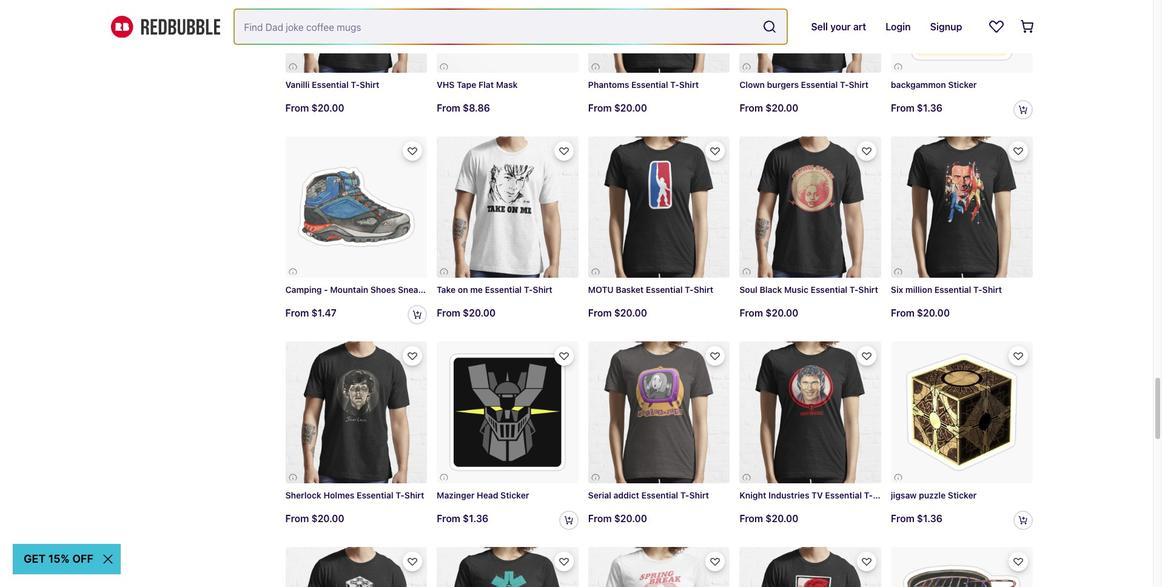 Task type: vqa. For each thing, say whether or not it's contained in the screenshot.
Cases to the top
no



Task type: locate. For each thing, give the bounding box(es) containing it.
sticker right glossy
[[468, 285, 497, 295]]

from down motu
[[589, 308, 612, 319]]

essential right the me
[[485, 285, 522, 295]]

knight industries tv essential t-shirt image
[[740, 342, 882, 484]]

from down clown
[[740, 102, 764, 113]]

$20.00 down phantoms essential t-shirt
[[615, 102, 648, 113]]

from $20.00 for serial
[[589, 513, 648, 524]]

from $1.36 for backgammon
[[891, 102, 943, 113]]

mazinger head sticker image
[[437, 342, 579, 484]]

$20.00 for soul
[[766, 308, 799, 319]]

$20.00 for clown
[[766, 102, 799, 113]]

phantoms essential t-shirt image
[[589, 0, 730, 73]]

t- down clown burgers essential t-shirt image
[[841, 79, 849, 90]]

$1.36 for backgammon
[[917, 102, 943, 113]]

from $20.00 for take
[[437, 308, 496, 319]]

burgers
[[767, 79, 799, 90]]

$20.00 down the six million essential t-shirt
[[917, 308, 951, 319]]

from $1.36 down backgammon
[[891, 102, 943, 113]]

from $20.00 down sherlock
[[286, 513, 345, 524]]

$1.36 down the puzzle
[[917, 513, 943, 524]]

industries
[[769, 490, 810, 501]]

from $1.36 down jigsaw
[[891, 513, 943, 524]]

shirt
[[360, 79, 380, 90], [849, 79, 869, 90], [680, 79, 699, 90], [533, 285, 553, 295], [859, 285, 879, 295], [694, 285, 714, 295], [983, 285, 1003, 295], [405, 490, 424, 501], [873, 490, 893, 501], [690, 490, 709, 501]]

from down jigsaw
[[891, 513, 915, 524]]

essential right tv
[[826, 490, 862, 501]]

t- right the million
[[974, 285, 983, 295]]

from $20.00 down black
[[740, 308, 799, 319]]

from for sherlock holmes essential t-shirt
[[286, 513, 309, 524]]

$20.00 down industries
[[766, 513, 799, 524]]

sticker right the puzzle
[[949, 490, 977, 501]]

from down vanilli
[[286, 102, 309, 113]]

glossy
[[438, 285, 466, 295]]

$1.36 down backgammon sticker
[[917, 102, 943, 113]]

sticker
[[949, 79, 978, 90], [468, 285, 497, 295], [501, 490, 530, 501], [949, 490, 977, 501]]

t- down phantoms essential t-shirt image
[[671, 79, 680, 90]]

from down the camping
[[286, 308, 309, 319]]

from down knight
[[740, 513, 764, 524]]

t- left six
[[850, 285, 859, 295]]

from down the vhs
[[437, 102, 461, 113]]

take on me essential t-shirt
[[437, 285, 553, 295]]

motu basket essential t-shirt image
[[589, 136, 730, 278]]

on
[[458, 285, 468, 295]]

from $1.36 down mazinger
[[437, 513, 489, 524]]

camping - mountain shoes sneakers glossy sticker
[[286, 285, 497, 295]]

$20.00 down vanilli essential t-shirt
[[312, 102, 345, 113]]

$20.00 down addict
[[615, 513, 648, 524]]

from $20.00 for soul
[[740, 308, 799, 319]]

from $20.00 down on
[[437, 308, 496, 319]]

from $20.00 down vanilli
[[286, 102, 345, 113]]

from $20.00
[[286, 102, 345, 113], [740, 102, 799, 113], [589, 102, 648, 113], [437, 308, 496, 319], [740, 308, 799, 319], [589, 308, 648, 319], [891, 308, 951, 319], [286, 513, 345, 524], [740, 513, 799, 524], [589, 513, 648, 524]]

head
[[477, 490, 499, 501]]

from $20.00 for six
[[891, 308, 951, 319]]

from down take
[[437, 308, 461, 319]]

$20.00 down the holmes
[[312, 513, 345, 524]]

from $1.36 for jigsaw
[[891, 513, 943, 524]]

serial addict essential t-shirt image
[[589, 342, 730, 484]]

from for motu basket essential t-shirt
[[589, 308, 612, 319]]

from down mazinger
[[437, 513, 461, 524]]

t- down vanilli essential t-shirt image
[[351, 79, 360, 90]]

t- left soul on the right
[[685, 285, 694, 295]]

$1.36 for jigsaw
[[917, 513, 943, 524]]

sticker right head
[[501, 490, 530, 501]]

$20.00 down black
[[766, 308, 799, 319]]

from for serial addict essential t-shirt
[[589, 513, 612, 524]]

$20.00 for serial
[[615, 513, 648, 524]]

from for vhs tape flat mask
[[437, 102, 461, 113]]

from $20.00 down knight
[[740, 513, 799, 524]]

from $20.00 for motu
[[589, 308, 648, 319]]

$8.86
[[463, 102, 490, 113]]

from for vanilli essential t-shirt
[[286, 102, 309, 113]]

take on me essential t-shirt image
[[437, 136, 579, 278]]

from down sherlock
[[286, 513, 309, 524]]

$1.36
[[917, 102, 943, 113], [463, 513, 489, 524], [917, 513, 943, 524]]

jigsaw puzzle sticker
[[891, 490, 977, 501]]

Search term search field
[[235, 10, 758, 44]]

take
[[437, 285, 456, 295]]

from down soul on the right
[[740, 308, 764, 319]]

sticker right backgammon
[[949, 79, 978, 90]]

from $20.00 down burgers
[[740, 102, 799, 113]]

from $20.00 down addict
[[589, 513, 648, 524]]

tape
[[457, 79, 477, 90]]

$1.36 down mazinger head sticker on the bottom of the page
[[463, 513, 489, 524]]

t-
[[351, 79, 360, 90], [841, 79, 849, 90], [671, 79, 680, 90], [524, 285, 533, 295], [850, 285, 859, 295], [685, 285, 694, 295], [974, 285, 983, 295], [396, 490, 405, 501], [865, 490, 874, 501], [681, 490, 690, 501]]

$20.00
[[312, 102, 345, 113], [766, 102, 799, 113], [615, 102, 648, 113], [463, 308, 496, 319], [766, 308, 799, 319], [615, 308, 648, 319], [917, 308, 951, 319], [312, 513, 345, 524], [766, 513, 799, 524], [615, 513, 648, 524]]

soul black music essential t-shirt image
[[740, 136, 882, 278]]

essential
[[312, 79, 349, 90], [802, 79, 838, 90], [632, 79, 669, 90], [485, 285, 522, 295], [811, 285, 848, 295], [646, 285, 683, 295], [935, 285, 972, 295], [357, 490, 394, 501], [826, 490, 862, 501], [642, 490, 679, 501]]

essential right basket
[[646, 285, 683, 295]]

flat
[[479, 79, 494, 90]]

from $1.36 for mazinger
[[437, 513, 489, 524]]

six
[[891, 285, 904, 295]]

black
[[760, 285, 783, 295]]

shoes
[[371, 285, 396, 295]]

t- left mazinger
[[396, 490, 405, 501]]

sherlock holmes essential t-shirt
[[286, 490, 424, 501]]

from down backgammon
[[891, 102, 915, 113]]

from $20.00 down the phantoms
[[589, 102, 648, 113]]

from down the phantoms
[[589, 102, 612, 113]]

from $20.00 down basket
[[589, 308, 648, 319]]

music
[[785, 285, 809, 295]]

vhs tape flat mask
[[437, 79, 518, 90]]

from down six
[[891, 308, 915, 319]]

from $1.36
[[891, 102, 943, 113], [437, 513, 489, 524], [891, 513, 943, 524]]

None field
[[235, 10, 787, 44]]

essential right the million
[[935, 285, 972, 295]]

from $20.00 down the million
[[891, 308, 951, 319]]

clown
[[740, 79, 765, 90]]

million
[[906, 285, 933, 295]]

clown burgers essential t-shirt
[[740, 79, 869, 90]]

from down 'serial'
[[589, 513, 612, 524]]

$1.36 for mazinger
[[463, 513, 489, 524]]

from
[[286, 102, 309, 113], [437, 102, 461, 113], [740, 102, 764, 113], [589, 102, 612, 113], [891, 102, 915, 113], [286, 308, 309, 319], [437, 308, 461, 319], [740, 308, 764, 319], [589, 308, 612, 319], [891, 308, 915, 319], [286, 513, 309, 524], [437, 513, 461, 524], [740, 513, 764, 524], [589, 513, 612, 524], [891, 513, 915, 524]]

$20.00 down basket
[[615, 308, 648, 319]]

$20.00 down burgers
[[766, 102, 799, 113]]

$20.00 for six
[[917, 308, 951, 319]]

$20.00 down the me
[[463, 308, 496, 319]]

essential right vanilli
[[312, 79, 349, 90]]

puzzle
[[919, 490, 946, 501]]



Task type: describe. For each thing, give the bounding box(es) containing it.
$20.00 for take
[[463, 308, 496, 319]]

serial
[[589, 490, 612, 501]]

from $8.86
[[437, 102, 490, 113]]

me
[[470, 285, 483, 295]]

motu
[[589, 285, 614, 295]]

t- right the me
[[524, 285, 533, 295]]

from for soul black music essential t-shirt
[[740, 308, 764, 319]]

t- left jigsaw
[[865, 490, 874, 501]]

sneakers
[[398, 285, 436, 295]]

from $20.00 for vanilli
[[286, 102, 345, 113]]

essential right the phantoms
[[632, 79, 669, 90]]

six million essential t-shirt
[[891, 285, 1003, 295]]

from $20.00 for knight
[[740, 513, 799, 524]]

essential right addict
[[642, 490, 679, 501]]

jigsaw puzzle sticker image
[[891, 342, 1033, 484]]

soul black music essential t-shirt
[[740, 285, 879, 295]]

six million essential t-shirt image
[[891, 136, 1033, 278]]

$20.00 for vanilli
[[312, 102, 345, 113]]

mazinger head sticker
[[437, 490, 530, 501]]

sherlock holmes essential t-shirt image
[[286, 342, 427, 484]]

from $20.00 for clown
[[740, 102, 799, 113]]

$20.00 for knight
[[766, 513, 799, 524]]

$20.00 for phantoms
[[615, 102, 648, 113]]

camping - mountain shoes sneakers glossy sticker image
[[286, 136, 427, 278]]

vhs tape flat mask image
[[437, 0, 579, 73]]

from for phantoms essential t-shirt
[[589, 102, 612, 113]]

vanilli essential t-shirt image
[[286, 0, 427, 73]]

phantoms
[[589, 79, 630, 90]]

from for take on me essential t-shirt
[[437, 308, 461, 319]]

jigsaw
[[891, 490, 917, 501]]

phantoms essential t-shirt
[[589, 79, 699, 90]]

soul
[[740, 285, 758, 295]]

basket
[[616, 285, 644, 295]]

from $1.47
[[286, 308, 337, 319]]

camping
[[286, 285, 322, 295]]

motu basket essential t-shirt
[[589, 285, 714, 295]]

addict
[[614, 490, 640, 501]]

vanilli
[[286, 79, 310, 90]]

backgammon sticker
[[891, 79, 978, 90]]

essential right music
[[811, 285, 848, 295]]

$20.00 for motu
[[615, 308, 648, 319]]

$20.00 for sherlock
[[312, 513, 345, 524]]

mountain
[[330, 285, 369, 295]]

redbubble logo image
[[111, 16, 220, 38]]

vhs
[[437, 79, 455, 90]]

t- right addict
[[681, 490, 690, 501]]

-
[[324, 285, 328, 295]]

essential right burgers
[[802, 79, 838, 90]]

sherlock
[[286, 490, 322, 501]]

from for six million essential t-shirt
[[891, 308, 915, 319]]

$1.47
[[312, 308, 337, 319]]

from $20.00 for sherlock
[[286, 513, 345, 524]]

backgammon sticker image
[[891, 0, 1033, 73]]

serial addict essential t-shirt
[[589, 490, 709, 501]]

from for clown burgers essential t-shirt
[[740, 102, 764, 113]]

mask
[[496, 79, 518, 90]]

essential right the holmes
[[357, 490, 394, 501]]

from for knight industries tv essential t-shirt
[[740, 513, 764, 524]]

from $20.00 for phantoms
[[589, 102, 648, 113]]

knight
[[740, 490, 767, 501]]

backgammon
[[891, 79, 947, 90]]

knight industries tv essential t-shirt
[[740, 490, 893, 501]]

vanilli essential t-shirt
[[286, 79, 380, 90]]

holmes
[[324, 490, 355, 501]]

tv
[[812, 490, 823, 501]]

mazinger
[[437, 490, 475, 501]]

clown burgers essential t-shirt image
[[740, 0, 882, 73]]



